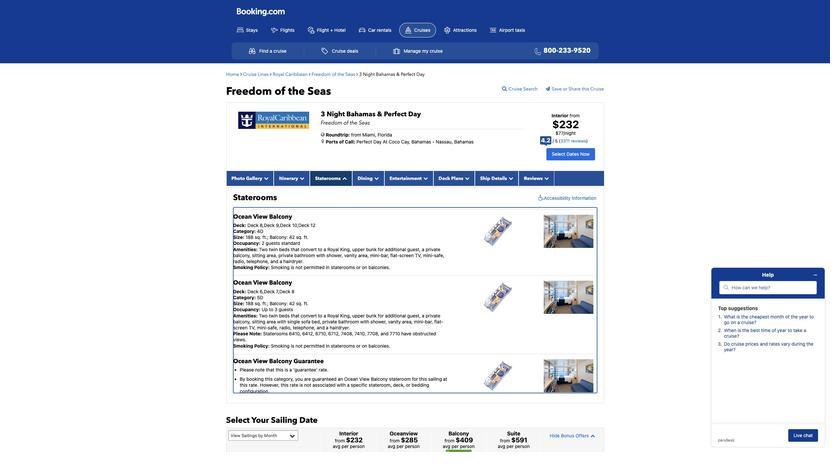 Task type: describe. For each thing, give the bounding box(es) containing it.
3 inside "category: 5d size: 188 sq. ft.; balcony: 42 sq. ft. occupancy: up to 3 guests amenities:"
[[275, 307, 278, 312]]

ship details button
[[475, 171, 519, 186]]

itinerary button
[[274, 171, 310, 186]]

by booking this category, you are guaranteed an ocean view balcony stateroom for this sailing at this rate. however, this rate is not associated with a specific stateroom, deck, or bedding configuration.
[[240, 376, 447, 394]]

cruises link
[[399, 23, 436, 37]]

ports
[[326, 139, 338, 144]]

royal caribbean image
[[238, 112, 309, 129]]

ft.; inside category: 4d size: 188 sq. ft.; balcony: 42 sq. ft. occupancy: 2 guests standard amenities:
[[263, 234, 268, 240]]

at
[[443, 376, 447, 382]]

dining button
[[352, 171, 384, 186]]

day for 3 night bahamas & perfect day
[[417, 71, 425, 77]]

information
[[572, 195, 596, 201]]

by inside 2d 188 sq. ft.; balcony: 42 sq. ft. 2 guests standard two twin beds that convert to a royal king, a private balcony, sitting area, private bathroom with shower, vanity area, mini-bar, flat-screen tv, mini-safe, radio, telephone, and a hairdryer. 6320, 6324, 6620, 6624, 7320, 7324, 7620, and 7624. (286 sq. ft.; balcony: 46 sq. ft.) two twin beds that can convert to a royal king bed, a private balcony, sitting area with lowered vanity, lowered closet rods, lowered safe, wider entry door, private bathroom with wider door, roll-in shower, grab bars, fold down shower seat, hand-held shower head, raised toilet and a lowered sink. staterooms also feature a mini-bar, closed-circuit tv, radio, amplified telephone, and a hairdryer. royal caribbean requires guests booked in this category to acknowledge need for the accessible stateroom by completing a guest special needs form. smoking is not permitted in staterooms or on balconies.
[[280, 192, 285, 198]]

bars,
[[333, 168, 344, 174]]

sailings
[[242, 433, 257, 438]]

are
[[304, 376, 311, 382]]

guests up guest
[[318, 186, 332, 192]]

standard inside category: 4d size: 188 sq. ft.; balcony: 42 sq. ft. occupancy: 2 guests standard amenities:
[[281, 240, 300, 246]]

tv, inside two twin beds that convert to a royal king, upper bunk for additional guest, a private balcony, sitting area, private bathroom with shower, vanity area, mini-bar, flat-screen tv, mini-safe, radio, telephone, and a hairdryer. smoking policy: smoking is not permitted in staterooms or on balconies.
[[415, 253, 422, 258]]

bathroom inside two twin beds that convert to a royal king, upper bunk for additional guest, a private balcony, sitting area with single sofa bed, private bathroom with shower, vanity area, mini-bar, flat- screen tv, mini-safe, radio, telephone, and a hairdryer. please note:
[[338, 319, 359, 324]]

head,
[[436, 168, 447, 174]]

800-233-9520 link
[[532, 46, 591, 56]]

0 vertical spatial caribbean
[[285, 71, 308, 77]]

42 for category: 5d size: 188 sq. ft.; balcony: 42 sq. ft. occupancy: up to 3 guests amenities:
[[289, 301, 295, 306]]

1 vertical spatial freedom of the seas
[[226, 84, 331, 99]]

or inside staterooms 6410, 6412, 6710, 6712, 7408, 7410, 7708, and 7710 have obstructed views. smoking policy: smoking is not permitted in staterooms or on balconies.
[[356, 343, 361, 349]]

twin inside two twin beds that convert to a royal king, upper bunk for additional guest, a private balcony, sitting area, private bathroom with shower, vanity area, mini-bar, flat-screen tv, mini-safe, radio, telephone, and a hairdryer. smoking policy: smoking is not permitted in staterooms or on balconies.
[[269, 246, 278, 252]]

map marker image
[[321, 139, 324, 144]]

two down 2d
[[259, 126, 268, 132]]

bunk for with
[[366, 313, 377, 318]]

'guarantee'
[[293, 367, 318, 373]]

0 vertical spatial wider
[[395, 162, 406, 168]]

category: 4d size: 188 sq. ft.; balcony: 42 sq. ft. occupancy: 2 guests standard amenities:
[[233, 228, 308, 252]]

balcony for ocean view balcony deck: deck 6,deck 7,deck 8
[[269, 279, 292, 287]]

per for $409
[[452, 444, 459, 449]]

smoking up ocean view balcony deck: deck 6,deck 7,deck 8 at bottom left
[[233, 265, 253, 270]]

5d
[[257, 295, 263, 300]]

deck for ocean view balcony deck: deck 6,deck 7,deck 8
[[248, 289, 259, 294]]

6412,
[[302, 331, 314, 336]]

on inside two twin beds that convert to a royal king, upper bunk for additional guest, a private balcony, sitting area, private bathroom with shower, vanity area, mini-bar, flat-screen tv, mini-safe, radio, telephone, and a hairdryer. smoking policy: smoking is not permitted in staterooms or on balconies.
[[362, 265, 367, 270]]

bar, inside two twin beds that convert to a royal king, upper bunk for additional guest, a private balcony, sitting area, private bathroom with shower, vanity area, mini-bar, flat-screen tv, mini-safe, radio, telephone, and a hairdryer. smoking policy: smoking is not permitted in staterooms or on balconies.
[[381, 253, 389, 258]]

category
[[365, 186, 384, 192]]

lowered left sink.
[[273, 174, 289, 180]]

category: for category: 5d size: 188 sq. ft.; balcony: 42 sq. ft. occupancy: up to 3 guests amenities:
[[233, 295, 256, 300]]

find a cruise link
[[242, 44, 294, 57]]

is inside staterooms 6410, 6412, 6710, 6712, 7408, 7410, 7708, and 7710 have obstructed views. smoking policy: smoking is not permitted in staterooms or on balconies.
[[291, 343, 294, 349]]

cruise right share
[[590, 86, 604, 92]]

this inside 2d 188 sq. ft.; balcony: 42 sq. ft. 2 guests standard two twin beds that convert to a royal king, a private balcony, sitting area, private bathroom with shower, vanity area, mini-bar, flat-screen tv, mini-safe, radio, telephone, and a hairdryer. 6320, 6324, 6620, 6624, 7320, 7324, 7620, and 7624. (286 sq. ft.; balcony: 46 sq. ft.) two twin beds that can convert to a royal king bed, a private balcony, sitting area with lowered vanity, lowered closet rods, lowered safe, wider entry door, private bathroom with wider door, roll-in shower, grab bars, fold down shower seat, hand-held shower head, raised toilet and a lowered sink. staterooms also feature a mini-bar, closed-circuit tv, radio, amplified telephone, and a hairdryer. royal caribbean requires guests booked in this category to acknowledge need for the accessible stateroom by completing a guest special needs form. smoking is not permitted in staterooms or on balconies.
[[356, 186, 363, 192]]

1 horizontal spatial rate.
[[319, 367, 329, 373]]

reviews
[[524, 175, 543, 182]]

the down "royal caribbean"
[[288, 84, 305, 99]]

category,
[[274, 376, 294, 382]]

flat- inside two twin beds that convert to a royal king, upper bunk for additional guest, a private balcony, sitting area with single sofa bed, private bathroom with shower, vanity area, mini-bar, flat- screen tv, mini-safe, radio, telephone, and a hairdryer. please note:
[[434, 319, 443, 324]]

188 inside 2d 188 sq. ft.; balcony: 42 sq. ft. 2 guests standard two twin beds that convert to a royal king, a private balcony, sitting area, private bathroom with shower, vanity area, mini-bar, flat-screen tv, mini-safe, radio, telephone, and a hairdryer. 6320, 6324, 6620, 6624, 7320, 7324, 7620, and 7624. (286 sq. ft.; balcony: 46 sq. ft.) two twin beds that can convert to a royal king bed, a private balcony, sitting area with lowered vanity, lowered closet rods, lowered safe, wider entry door, private bathroom with wider door, roll-in shower, grab bars, fold down shower seat, hand-held shower head, raised toilet and a lowered sink. staterooms also feature a mini-bar, closed-circuit tv, radio, amplified telephone, and a hairdryer. royal caribbean requires guests booked in this category to acknowledge need for the accessible stateroom by completing a guest special needs form. smoking is not permitted in staterooms or on balconies.
[[246, 114, 254, 120]]

king, for vanity
[[340, 246, 351, 252]]

1 vertical spatial wider
[[265, 168, 277, 174]]

telephone, inside two twin beds that convert to a royal king, upper bunk for additional guest, a private balcony, sitting area, private bathroom with shower, vanity area, mini-bar, flat-screen tv, mini-safe, radio, telephone, and a hairdryer. smoking policy: smoking is not permitted in staterooms or on balconies.
[[247, 259, 269, 264]]

cruise for find a cruise
[[274, 48, 287, 54]]

select          dates now
[[552, 151, 590, 157]]

two twin beds that convert to a royal king, upper bunk for additional guest, a private balcony, sitting area with single sofa bed, private bathroom with shower, vanity area, mini-bar, flat- screen tv, mini-safe, radio, telephone, and a hairdryer. please note:
[[233, 313, 443, 336]]

completing
[[286, 192, 310, 198]]

ft. for category: 4d size: 188 sq. ft.; balcony: 42 sq. ft. occupancy: 2 guests standard amenities:
[[304, 234, 308, 240]]

/ inside 4.2 / 5 ( 3311 reviews )
[[553, 138, 554, 144]]

42 for category: 4d size: 188 sq. ft.; balcony: 42 sq. ft. occupancy: 2 guests standard amenities:
[[289, 234, 295, 240]]

cruise search link
[[502, 86, 544, 92]]

3 night bahamas & perfect day
[[359, 71, 425, 77]]

$232 for interior from $232 $77 / night
[[552, 118, 579, 130]]

accessibility
[[544, 195, 571, 201]]

telephone, up cay,
[[398, 132, 420, 138]]

cruise lines link
[[243, 71, 269, 77]]

oceanview from $285 avg per person
[[388, 431, 420, 449]]

of down roundtrip:
[[339, 139, 344, 144]]

reviews
[[571, 138, 586, 144]]

smoking inside 2d 188 sq. ft.; balcony: 42 sq. ft. 2 guests standard two twin beds that convert to a royal king, a private balcony, sitting area, private bathroom with shower, vanity area, mini-bar, flat-screen tv, mini-safe, radio, telephone, and a hairdryer. 6320, 6324, 6620, 6624, 7320, 7324, 7620, and 7624. (286 sq. ft.; balcony: 46 sq. ft.) two twin beds that can convert to a royal king bed, a private balcony, sitting area with lowered vanity, lowered closet rods, lowered safe, wider entry door, private bathroom with wider door, roll-in shower, grab bars, fold down shower seat, hand-held shower head, raised toilet and a lowered sink. staterooms also feature a mini-bar, closed-circuit tv, radio, amplified telephone, and a hairdryer. royal caribbean requires guests booked in this category to acknowledge need for the accessible stateroom by completing a guest special needs form. smoking is not permitted in staterooms or on balconies.
[[271, 198, 290, 204]]

angle right image for freedom of the seas
[[356, 72, 358, 76]]

night for 3 night bahamas & perfect day
[[363, 71, 375, 77]]

rentals
[[377, 27, 392, 33]]

staterooms inside 2d 188 sq. ft.; balcony: 42 sq. ft. 2 guests standard two twin beds that convert to a royal king, a private balcony, sitting area, private bathroom with shower, vanity area, mini-bar, flat-screen tv, mini-safe, radio, telephone, and a hairdryer. 6320, 6324, 6620, 6624, 7320, 7324, 7620, and 7624. (286 sq. ft.; balcony: 46 sq. ft.) two twin beds that can convert to a royal king bed, a private balcony, sitting area with lowered vanity, lowered closet rods, lowered safe, wider entry door, private bathroom with wider door, roll-in shower, grab bars, fold down shower seat, hand-held shower head, raised toilet and a lowered sink. staterooms also feature a mini-bar, closed-circuit tv, radio, amplified telephone, and a hairdryer. royal caribbean requires guests booked in this category to acknowledge need for the accessible stateroom by completing a guest special needs form. smoking is not permitted in staterooms or on balconies.
[[302, 174, 326, 180]]

save
[[552, 86, 562, 92]]

10,deck
[[292, 222, 309, 228]]

staterooms inside staterooms 6410, 6412, 6710, 6712, 7408, 7410, 7708, and 7710 have obstructed views. smoking policy: smoking is not permitted in staterooms or on balconies.
[[263, 331, 288, 336]]

closet
[[339, 162, 352, 168]]

staterooms down amplified
[[233, 192, 277, 203]]

view for ocean view balcony deck: deck 6,deck 7,deck 8
[[253, 279, 268, 287]]

two up 'vanity,'
[[312, 156, 321, 162]]

sitting inside two twin beds that convert to a royal king, upper bunk for additional guest, a private balcony, sitting area with single sofa bed, private bathroom with shower, vanity area, mini-bar, flat- screen tv, mini-safe, radio, telephone, and a hairdryer. please note:
[[252, 319, 265, 324]]

lowered up grab
[[320, 162, 337, 168]]

this down by on the left bottom of page
[[240, 382, 248, 388]]

king, inside 2d 188 sq. ft.; balcony: 42 sq. ft. 2 guests standard two twin beds that convert to a royal king, a private balcony, sitting area, private bathroom with shower, vanity area, mini-bar, flat-screen tv, mini-safe, radio, telephone, and a hairdryer. 6320, 6324, 6620, 6624, 7320, 7324, 7620, and 7624. (286 sq. ft.; balcony: 46 sq. ft.) two twin beds that can convert to a royal king bed, a private balcony, sitting area with lowered vanity, lowered closet rods, lowered safe, wider entry door, private bathroom with wider door, roll-in shower, grab bars, fold down shower seat, hand-held shower head, raised toilet and a lowered sink. staterooms also feature a mini-bar, closed-circuit tv, radio, amplified telephone, and a hairdryer. royal caribbean requires guests booked in this category to acknowledge need for the accessible stateroom by completing a guest special needs form. smoking is not permitted in staterooms or on balconies.
[[340, 126, 351, 132]]

screen inside two twin beds that convert to a royal king, upper bunk for additional guest, a private balcony, sitting area with single sofa bed, private bathroom with shower, vanity area, mini-bar, flat- screen tv, mini-safe, radio, telephone, and a hairdryer. please note:
[[233, 325, 248, 330]]

accessibility information link
[[537, 195, 596, 201]]

chevron down image for itinerary
[[298, 176, 305, 181]]

balcony, up raised
[[233, 162, 251, 168]]

roundtrip: from miami, florida
[[326, 132, 392, 137]]

of down royal caribbean link
[[275, 84, 285, 99]]

balcony inside by booking this category, you are guaranteed an ocean view balcony stateroom for this sailing at this rate. however, this rate is not associated with a specific stateroom, deck, or bedding configuration.
[[371, 376, 388, 382]]

balcony: inside category: 4d size: 188 sq. ft.; balcony: 42 sq. ft. occupancy: 2 guests standard amenities:
[[270, 234, 288, 240]]

7708,
[[367, 331, 379, 336]]

two inside two twin beds that convert to a royal king, upper bunk for additional guest, a private balcony, sitting area, private bathroom with shower, vanity area, mini-bar, flat-screen tv, mini-safe, radio, telephone, and a hairdryer. smoking policy: smoking is not permitted in staterooms or on balconies.
[[259, 246, 268, 252]]

5
[[555, 138, 558, 144]]

chevron down image for entertainment
[[422, 176, 428, 181]]

beds inside two twin beds that convert to a royal king, upper bunk for additional guest, a private balcony, sitting area with single sofa bed, private bathroom with shower, vanity area, mini-bar, flat- screen tv, mini-safe, radio, telephone, and a hairdryer. please note:
[[279, 313, 290, 318]]

convert up 6320,
[[301, 126, 317, 132]]

freedom inside 3 night bahamas & perfect day freedom of the seas
[[321, 119, 342, 126]]

to inside two twin beds that convert to a royal king, upper bunk for additional guest, a private balcony, sitting area with single sofa bed, private bathroom with shower, vanity area, mini-bar, flat- screen tv, mini-safe, radio, telephone, and a hairdryer. please note:
[[318, 313, 322, 318]]

balconies. inside 2d 188 sq. ft.; balcony: 42 sq. ft. 2 guests standard two twin beds that convert to a royal king, a private balcony, sitting area, private bathroom with shower, vanity area, mini-bar, flat-screen tv, mini-safe, radio, telephone, and a hairdryer. 6320, 6324, 6620, 6624, 7320, 7324, 7620, and 7624. (286 sq. ft.; balcony: 46 sq. ft.) two twin beds that can convert to a royal king bed, a private balcony, sitting area with lowered vanity, lowered closet rods, lowered safe, wider entry door, private bathroom with wider door, roll-in shower, grab bars, fold down shower seat, hand-held shower head, raised toilet and a lowered sink. staterooms also feature a mini-bar, closed-circuit tv, radio, amplified telephone, and a hairdryer. royal caribbean requires guests booked in this category to acknowledge need for the accessible stateroom by completing a guest special needs form. smoking is not permitted in staterooms or on balconies.
[[369, 198, 390, 204]]

is up category,
[[285, 367, 288, 373]]

the inside 2d 188 sq. ft.; balcony: 42 sq. ft. 2 guests standard two twin beds that convert to a royal king, a private balcony, sitting area, private bathroom with shower, vanity area, mini-bar, flat-screen tv, mini-safe, radio, telephone, and a hairdryer. 6320, 6324, 6620, 6624, 7320, 7324, 7620, and 7624. (286 sq. ft.; balcony: 46 sq. ft.) two twin beds that can convert to a royal king bed, a private balcony, sitting area with lowered vanity, lowered closet rods, lowered safe, wider entry door, private bathroom with wider door, roll-in shower, grab bars, fold down shower seat, hand-held shower head, raised toilet and a lowered sink. staterooms also feature a mini-bar, closed-circuit tv, radio, amplified telephone, and a hairdryer. royal caribbean requires guests booked in this category to acknowledge need for the accessible stateroom by completing a guest special needs form. smoking is not permitted in staterooms or on balconies.
[[439, 186, 446, 192]]

6712,
[[328, 331, 340, 336]]

seas inside 3 night bahamas & perfect day freedom of the seas
[[359, 119, 370, 126]]

or inside by booking this category, you are guaranteed an ocean view balcony stateroom for this sailing at this rate. however, this rate is not associated with a specific stateroom, deck, or bedding configuration.
[[406, 382, 410, 388]]

down
[[354, 168, 366, 174]]

1 shower from the left
[[367, 168, 383, 174]]

2 vertical spatial perfect
[[357, 139, 372, 144]]

flights
[[280, 27, 295, 33]]

from for interior from $232 avg per person
[[335, 438, 345, 444]]

vanity,
[[305, 162, 319, 168]]

chevron up image
[[589, 433, 595, 438]]

smoking up 'ocean view balcony guarantee'
[[271, 343, 290, 349]]

cabin image for deck 8,deck 9,deck 10,deck 12 deck on freedom of the seas image
[[544, 215, 594, 248]]

suite
[[507, 431, 521, 437]]

2 inside category: 4d size: 188 sq. ft.; balcony: 42 sq. ft. occupancy: 2 guests standard amenities:
[[262, 240, 264, 246]]

(
[[559, 138, 561, 144]]

this down 'ocean view balcony guarantee'
[[276, 367, 283, 373]]

sitting inside two twin beds that convert to a royal king, upper bunk for additional guest, a private balcony, sitting area, private bathroom with shower, vanity area, mini-bar, flat-screen tv, mini-safe, radio, telephone, and a hairdryer. smoking policy: smoking is not permitted in staterooms or on balconies.
[[252, 253, 265, 258]]

bahamas inside 3 night bahamas & perfect day freedom of the seas
[[347, 110, 376, 118]]

wheelchair image
[[537, 195, 544, 201]]

search image
[[502, 86, 509, 91]]

6324,
[[329, 144, 342, 150]]

cruise deals
[[332, 48, 358, 54]]

king, for private
[[340, 313, 351, 318]]

cruise for cruise search
[[509, 86, 522, 92]]

taxis
[[515, 27, 525, 33]]

amenities: inside category: 4d size: 188 sq. ft.; balcony: 42 sq. ft. occupancy: 2 guests standard amenities:
[[233, 246, 258, 252]]

for inside two twin beds that convert to a royal king, upper bunk for additional guest, a private balcony, sitting area with single sofa bed, private bathroom with shower, vanity area, mini-bar, flat- screen tv, mini-safe, radio, telephone, and a hairdryer. please note:
[[378, 313, 384, 318]]

$285
[[401, 436, 418, 444]]

dates
[[567, 151, 579, 157]]

lowered up roll-
[[287, 162, 304, 168]]

from for interior from $232 $77 / night
[[570, 113, 580, 118]]

suite from $591 avg per person
[[498, 431, 530, 449]]

4.2 / 5 ( 3311 reviews )
[[541, 137, 588, 144]]

attractions link
[[439, 23, 482, 37]]

ship details
[[480, 175, 507, 182]]

search
[[523, 86, 538, 92]]

8
[[292, 289, 295, 294]]

policy: inside staterooms 6410, 6412, 6710, 6712, 7408, 7410, 7708, and 7710 have obstructed views. smoking policy: smoking is not permitted in staterooms or on balconies.
[[254, 343, 270, 349]]

twin up grab
[[322, 156, 331, 162]]

bunk for mini-
[[366, 246, 377, 252]]

hide
[[550, 433, 560, 438]]

manage my cruise
[[404, 48, 443, 54]]

person for $232
[[350, 444, 365, 449]]

permitted inside two twin beds that convert to a royal king, upper bunk for additional guest, a private balcony, sitting area, private bathroom with shower, vanity area, mini-bar, flat-screen tv, mini-safe, radio, telephone, and a hairdryer. smoking policy: smoking is not permitted in staterooms or on balconies.
[[304, 265, 325, 270]]

avg for $409
[[443, 444, 450, 449]]

angle right image for cruise lines
[[270, 72, 272, 76]]

staterooms inside two twin beds that convert to a royal king, upper bunk for additional guest, a private balcony, sitting area, private bathroom with shower, vanity area, mini-bar, flat-screen tv, mini-safe, radio, telephone, and a hairdryer. smoking policy: smoking is not permitted in staterooms or on balconies.
[[331, 265, 355, 270]]

view for ocean view balcony deck: deck 8,deck 9,deck 10,deck 12
[[253, 213, 268, 221]]

convert inside two twin beds that convert to a royal king, upper bunk for additional guest, a private balcony, sitting area, private bathroom with shower, vanity area, mini-bar, flat-screen tv, mini-safe, radio, telephone, and a hairdryer. smoking policy: smoking is not permitted in staterooms or on balconies.
[[301, 246, 317, 252]]

paper plane image
[[546, 86, 552, 91]]

sailing
[[428, 376, 442, 382]]

guests up "46"
[[266, 120, 280, 126]]

not inside by booking this category, you are guaranteed an ocean view balcony stateroom for this sailing at this rate. however, this rate is not associated with a specific stateroom, deck, or bedding configuration.
[[304, 382, 311, 388]]

smoking down views. on the left bottom of the page
[[233, 343, 253, 349]]

additional for vanity
[[385, 313, 406, 318]]

chevron up image
[[341, 176, 347, 181]]

feature
[[338, 174, 353, 180]]

lowered up dining dropdown button
[[365, 162, 382, 168]]

associated
[[313, 382, 336, 388]]

guests inside category: 4d size: 188 sq. ft.; balcony: 42 sq. ft. occupancy: 2 guests standard amenities:
[[266, 240, 280, 246]]

guarantee
[[294, 357, 324, 365]]

and inside two twin beds that convert to a royal king, upper bunk for additional guest, a private balcony, sitting area with single sofa bed, private bathroom with shower, vanity area, mini-bar, flat- screen tv, mini-safe, radio, telephone, and a hairdryer. please note:
[[317, 325, 325, 330]]

cruises
[[414, 27, 430, 33]]

screen inside two twin beds that convert to a royal king, upper bunk for additional guest, a private balcony, sitting area, private bathroom with shower, vanity area, mini-bar, flat-screen tv, mini-safe, radio, telephone, and a hairdryer. smoking policy: smoking is not permitted in staterooms or on balconies.
[[399, 253, 414, 258]]

ft. for category: 5d size: 188 sq. ft.; balcony: 42 sq. ft. occupancy: up to 3 guests amenities:
[[304, 301, 308, 306]]

freedom of the seas main content
[[223, 66, 607, 452]]

ft.)
[[282, 150, 289, 156]]

or inside two twin beds that convert to a royal king, upper bunk for additional guest, a private balcony, sitting area, private bathroom with shower, vanity area, mini-bar, flat-screen tv, mini-safe, radio, telephone, and a hairdryer. smoking policy: smoking is not permitted in staterooms or on balconies.
[[356, 265, 361, 270]]

and inside two twin beds that convert to a royal king, upper bunk for additional guest, a private balcony, sitting area, private bathroom with shower, vanity area, mini-bar, flat-screen tv, mini-safe, radio, telephone, and a hairdryer. smoking policy: smoking is not permitted in staterooms or on balconies.
[[270, 259, 278, 264]]

in inside staterooms 6410, 6412, 6710, 6712, 7408, 7410, 7708, and 7710 have obstructed views. smoking policy: smoking is not permitted in staterooms or on balconies.
[[326, 343, 330, 349]]

flight
[[317, 27, 329, 33]]

6320,
[[315, 144, 328, 150]]

balcony for ocean view balcony guarantee
[[269, 357, 292, 365]]

twin up "46"
[[269, 126, 278, 132]]

chevron down image for plans
[[463, 176, 470, 181]]

ft.; down 2d
[[263, 114, 268, 120]]

night for 3 night bahamas & perfect day freedom of the seas
[[327, 110, 345, 118]]

balcony inside balcony from $409 avg per person
[[449, 431, 469, 437]]

telephone, inside two twin beds that convert to a royal king, upper bunk for additional guest, a private balcony, sitting area with single sofa bed, private bathroom with shower, vanity area, mini-bar, flat- screen tv, mini-safe, radio, telephone, and a hairdryer. please note:
[[293, 325, 316, 330]]

$232 for interior from $232 avg per person
[[346, 436, 363, 444]]

deck inside dropdown button
[[439, 175, 450, 182]]

that inside two twin beds that convert to a royal king, upper bunk for additional guest, a private balcony, sitting area with single sofa bed, private bathroom with shower, vanity area, mini-bar, flat- screen tv, mini-safe, radio, telephone, and a hairdryer. please note:
[[291, 313, 299, 318]]

ocean for ocean view balcony deck: deck 6,deck 7,deck 8
[[233, 279, 252, 287]]

hide bonus offers
[[550, 433, 589, 438]]

is inside by booking this category, you are guaranteed an ocean view balcony stateroom for this sailing at this rate. however, this rate is not associated with a specific stateroom, deck, or bedding configuration.
[[300, 382, 303, 388]]

cabin image for  deck on freedom of the seas image
[[544, 359, 594, 392]]

standard inside 2d 188 sq. ft.; balcony: 42 sq. ft. 2 guests standard two twin beds that convert to a royal king, a private balcony, sitting area, private bathroom with shower, vanity area, mini-bar, flat-screen tv, mini-safe, radio, telephone, and a hairdryer. 6320, 6324, 6620, 6624, 7320, 7324, 7620, and 7624. (286 sq. ft.; balcony: 46 sq. ft.) two twin beds that can convert to a royal king bed, a private balcony, sitting area with lowered vanity, lowered closet rods, lowered safe, wider entry door, private bathroom with wider door, roll-in shower, grab bars, fold down shower seat, hand-held shower head, raised toilet and a lowered sink. staterooms also feature a mini-bar, closed-circuit tv, radio, amplified telephone, and a hairdryer. royal caribbean requires guests booked in this category to acknowledge need for the accessible stateroom by completing a guest special needs form. smoking is not permitted in staterooms or on balconies.
[[281, 120, 300, 126]]

from for roundtrip: from miami, florida
[[351, 132, 361, 137]]

avg for $285
[[388, 444, 395, 449]]

on inside staterooms 6410, 6412, 6710, 6712, 7408, 7410, 7708, and 7710 have obstructed views. smoking policy: smoking is not permitted in staterooms or on balconies.
[[362, 343, 367, 349]]

balcony for ocean view balcony deck: deck 8,deck 9,deck 10,deck 12
[[269, 213, 292, 221]]

deals
[[347, 48, 358, 54]]

details
[[491, 175, 507, 182]]

flight + hotel
[[317, 27, 346, 33]]

select for select your sailing date
[[226, 415, 250, 426]]

upper for bathroom
[[352, 313, 365, 318]]

ocean view balcony deck: deck 6,deck 7,deck 8
[[233, 279, 295, 294]]

gallery
[[246, 175, 262, 182]]

view for ocean view balcony guarantee
[[253, 357, 268, 365]]

/ inside "interior from $232 $77 / night"
[[564, 130, 565, 136]]

date
[[299, 415, 318, 426]]

balcony, inside two twin beds that convert to a royal king, upper bunk for additional guest, a private balcony, sitting area with single sofa bed, private bathroom with shower, vanity area, mini-bar, flat- screen tv, mini-safe, radio, telephone, and a hairdryer. please note:
[[233, 319, 251, 324]]

balcony, inside two twin beds that convert to a royal king, upper bunk for additional guest, a private balcony, sitting area, private bathroom with shower, vanity area, mini-bar, flat-screen tv, mini-safe, radio, telephone, and a hairdryer. smoking policy: smoking is not permitted in staterooms or on balconies.
[[233, 253, 251, 258]]

staterooms inside dropdown button
[[315, 175, 341, 182]]

not inside staterooms 6410, 6412, 6710, 6712, 7408, 7410, 7708, and 7710 have obstructed views. smoking policy: smoking is not permitted in staterooms or on balconies.
[[296, 343, 303, 349]]

photo gallery button
[[226, 171, 274, 186]]

royal inside two twin beds that convert to a royal king, upper bunk for additional guest, a private balcony, sitting area with single sofa bed, private bathroom with shower, vanity area, mini-bar, flat- screen tv, mini-safe, radio, telephone, and a hairdryer. please note:
[[327, 313, 339, 318]]

hairdryer. inside two twin beds that convert to a royal king, upper bunk for additional guest, a private balcony, sitting area with single sofa bed, private bathroom with shower, vanity area, mini-bar, flat- screen tv, mini-safe, radio, telephone, and a hairdryer. please note:
[[330, 325, 350, 330]]

deck: for ocean view balcony deck: deck 6,deck 7,deck 8
[[233, 289, 246, 294]]

ocean inside by booking this category, you are guaranteed an ocean view balcony stateroom for this sailing at this rate. however, this rate is not associated with a specific stateroom, deck, or bedding configuration.
[[344, 376, 358, 382]]

guest, for tv,
[[407, 246, 421, 252]]

occupancy: for 5d
[[233, 307, 260, 312]]

7,deck
[[276, 289, 290, 294]]

please inside two twin beds that convert to a royal king, upper bunk for additional guest, a private balcony, sitting area with single sofa bed, private bathroom with shower, vanity area, mini-bar, flat- screen tv, mini-safe, radio, telephone, and a hairdryer. please note:
[[233, 331, 248, 336]]

from for balcony from $409 avg per person
[[445, 438, 455, 444]]

permitted inside staterooms 6410, 6412, 6710, 6712, 7408, 7410, 7708, and 7710 have obstructed views. smoking policy: smoking is not permitted in staterooms or on balconies.
[[304, 343, 325, 349]]

airport taxis
[[499, 27, 525, 33]]

this up however,
[[265, 376, 273, 382]]

stateroom inside 2d 188 sq. ft.; balcony: 42 sq. ft. 2 guests standard two twin beds that convert to a royal king, a private balcony, sitting area, private bathroom with shower, vanity area, mini-bar, flat-screen tv, mini-safe, radio, telephone, and a hairdryer. 6320, 6324, 6620, 6624, 7320, 7324, 7620, and 7624. (286 sq. ft.; balcony: 46 sq. ft.) two twin beds that can convert to a royal king bed, a private balcony, sitting area with lowered vanity, lowered closet rods, lowered safe, wider entry door, private bathroom with wider door, roll-in shower, grab bars, fold down shower seat, hand-held shower head, raised toilet and a lowered sink. staterooms also feature a mini-bar, closed-circuit tv, radio, amplified telephone, and a hairdryer. royal caribbean requires guests booked in this category to acknowledge need for the accessible stateroom by completing a guest special needs form. smoking is not permitted in staterooms or on balconies.
[[257, 192, 279, 198]]

oceanview
[[390, 431, 418, 437]]

caribbean inside 2d 188 sq. ft.; balcony: 42 sq. ft. 2 guests standard two twin beds that convert to a royal king, a private balcony, sitting area, private bathroom with shower, vanity area, mini-bar, flat-screen tv, mini-safe, radio, telephone, and a hairdryer. 6320, 6324, 6620, 6624, 7320, 7324, 7620, and 7624. (286 sq. ft.; balcony: 46 sq. ft.) two twin beds that can convert to a royal king bed, a private balcony, sitting area with lowered vanity, lowered closet rods, lowered safe, wider entry door, private bathroom with wider door, roll-in shower, grab bars, fold down shower seat, hand-held shower head, raised toilet and a lowered sink. staterooms also feature a mini-bar, closed-circuit tv, radio, amplified telephone, and a hairdryer. royal caribbean requires guests booked in this category to acknowledge need for the accessible stateroom by completing a guest special needs form. smoking is not permitted in staterooms or on balconies.
[[276, 186, 298, 192]]

bathroom inside two twin beds that convert to a royal king, upper bunk for additional guest, a private balcony, sitting area, private bathroom with shower, vanity area, mini-bar, flat-screen tv, mini-safe, radio, telephone, and a hairdryer. smoking policy: smoking is not permitted in staterooms or on balconies.
[[294, 253, 315, 258]]

ft. inside 2d 188 sq. ft.; balcony: 42 sq. ft. 2 guests standard two twin beds that convert to a royal king, a private balcony, sitting area, private bathroom with shower, vanity area, mini-bar, flat-screen tv, mini-safe, radio, telephone, and a hairdryer. 6320, 6324, 6620, 6624, 7320, 7324, 7620, and 7624. (286 sq. ft.; balcony: 46 sq. ft.) two twin beds that can convert to a royal king bed, a private balcony, sitting area with lowered vanity, lowered closet rods, lowered safe, wider entry door, private bathroom with wider door, roll-in shower, grab bars, fold down shower seat, hand-held shower head, raised toilet and a lowered sink. staterooms also feature a mini-bar, closed-circuit tv, radio, amplified telephone, and a hairdryer. royal caribbean requires guests booked in this category to acknowledge need for the accessible stateroom by completing a guest special needs form. smoking is not permitted in staterooms or on balconies.
[[304, 114, 308, 120]]

of inside 3 night bahamas & perfect day freedom of the seas
[[344, 119, 349, 126]]

2 vertical spatial day
[[373, 139, 382, 144]]

person for $591
[[515, 444, 530, 449]]

7410,
[[355, 331, 366, 336]]

to inside "category: 5d size: 188 sq. ft.; balcony: 42 sq. ft. occupancy: up to 3 guests amenities:"
[[269, 307, 273, 312]]

chevron down image for details
[[507, 176, 513, 181]]

this down category,
[[281, 382, 289, 388]]

category: 5d size: 188 sq. ft.; balcony: 42 sq. ft. occupancy: up to 3 guests amenities:
[[233, 295, 308, 318]]

ship
[[480, 175, 490, 182]]

bed, inside two twin beds that convert to a royal king, upper bunk for additional guest, a private balcony, sitting area with single sofa bed, private bathroom with shower, vanity area, mini-bar, flat- screen tv, mini-safe, radio, telephone, and a hairdryer. please note:
[[312, 319, 321, 324]]

booking.com home image
[[237, 8, 285, 16]]

8,deck
[[260, 222, 275, 228]]

with inside two twin beds that convert to a royal king, upper bunk for additional guest, a private balcony, sitting area, private bathroom with shower, vanity area, mini-bar, flat-screen tv, mini-safe, radio, telephone, and a hairdryer. smoking policy: smoking is not permitted in staterooms or on balconies.
[[316, 253, 325, 258]]

1 vertical spatial freedom
[[226, 84, 272, 99]]

a inside navigation
[[270, 48, 272, 54]]



Task type: vqa. For each thing, say whether or not it's contained in the screenshot.
You
yes



Task type: locate. For each thing, give the bounding box(es) containing it.
per for $591
[[507, 444, 514, 449]]

2 standard from the top
[[281, 240, 300, 246]]

day for 3 night bahamas & perfect day freedom of the seas
[[408, 110, 421, 118]]

stateroom down gallery
[[257, 192, 279, 198]]

permitted inside 2d 188 sq. ft.; balcony: 42 sq. ft. 2 guests standard two twin beds that convert to a royal king, a private balcony, sitting area, private bathroom with shower, vanity area, mini-bar, flat-screen tv, mini-safe, radio, telephone, and a hairdryer. 6320, 6324, 6620, 6624, 7320, 7324, 7620, and 7624. (286 sq. ft.; balcony: 46 sq. ft.) two twin beds that can convert to a royal king bed, a private balcony, sitting area with lowered vanity, lowered closet rods, lowered safe, wider entry door, private bathroom with wider door, roll-in shower, grab bars, fold down shower seat, hand-held shower head, raised toilet and a lowered sink. staterooms also feature a mini-bar, closed-circuit tv, radio, amplified telephone, and a hairdryer. royal caribbean requires guests booked in this category to acknowledge need for the accessible stateroom by completing a guest special needs form. smoking is not permitted in staterooms or on balconies.
[[304, 198, 325, 204]]

1 vertical spatial 42
[[289, 234, 295, 240]]

chevron down image inside entertainment dropdown button
[[422, 176, 428, 181]]

2 vertical spatial permitted
[[304, 343, 325, 349]]

3 for 3 night bahamas & perfect day freedom of the seas
[[321, 110, 325, 118]]

need
[[420, 186, 431, 192]]

travel menu navigation
[[232, 42, 599, 59]]

specific
[[351, 382, 368, 388]]

telephone, down category: 4d size: 188 sq. ft.; balcony: 42 sq. ft. occupancy: 2 guests standard amenities:
[[247, 259, 269, 264]]

0 vertical spatial guest,
[[407, 246, 421, 252]]

freedom of the seas down cruise deals link
[[312, 71, 355, 77]]

2 guest, from the top
[[407, 313, 421, 318]]

2 upper from the top
[[352, 313, 365, 318]]

this up bedding
[[419, 376, 427, 382]]

avg inside suite from $591 avg per person
[[498, 444, 505, 449]]

3 staterooms from the top
[[331, 343, 355, 349]]

3 up globe image
[[321, 110, 325, 118]]

deck for ocean view balcony deck: deck 8,deck 9,deck 10,deck 12
[[248, 222, 259, 228]]

policy: down note:
[[254, 343, 270, 349]]

radio, inside two twin beds that convert to a royal king, upper bunk for additional guest, a private balcony, sitting area, private bathroom with shower, vanity area, mini-bar, flat-screen tv, mini-safe, radio, telephone, and a hairdryer. smoking policy: smoking is not permitted in staterooms or on balconies.
[[233, 259, 245, 264]]

1 horizontal spatial shower
[[419, 168, 434, 174]]

balcony up 9,deck
[[269, 213, 292, 221]]

roundtrip:
[[326, 132, 350, 137]]

stateroom
[[257, 192, 279, 198], [389, 376, 411, 382]]

1 vertical spatial standard
[[281, 240, 300, 246]]

2 vertical spatial seas
[[359, 119, 370, 126]]

2 avg from the left
[[388, 444, 395, 449]]

person
[[350, 444, 365, 449], [405, 444, 420, 449], [460, 444, 475, 449], [515, 444, 530, 449]]

0 vertical spatial perfect
[[401, 71, 415, 77]]

0 vertical spatial occupancy:
[[233, 240, 260, 246]]

find
[[259, 48, 269, 54]]

1 amenities: from the top
[[233, 246, 258, 252]]

$232 inside interior from $232 avg per person
[[346, 436, 363, 444]]

0 horizontal spatial shower
[[367, 168, 383, 174]]

2 2 from the top
[[262, 240, 264, 246]]

2 vertical spatial freedom
[[321, 119, 342, 126]]

sitting down category: 4d size: 188 sq. ft.; balcony: 42 sq. ft. occupancy: 2 guests standard amenities:
[[252, 253, 265, 258]]

offers
[[576, 433, 589, 438]]

3 for 3 night bahamas & perfect day
[[359, 71, 362, 77]]

2 vertical spatial vanity
[[388, 319, 401, 324]]

staterooms
[[331, 198, 355, 204], [331, 265, 355, 270], [331, 343, 355, 349]]

4 avg from the left
[[498, 444, 505, 449]]

additional for flat-
[[385, 246, 406, 252]]

per down suite
[[507, 444, 514, 449]]

ft.
[[304, 114, 308, 120], [304, 234, 308, 240], [304, 301, 308, 306]]

accessible
[[233, 192, 256, 198]]

two twin beds that convert to a royal king, upper bunk for additional guest, a private balcony, sitting area, private bathroom with shower, vanity area, mini-bar, flat-screen tv, mini-safe, radio, telephone, and a hairdryer. smoking policy: smoking is not permitted in staterooms or on balconies.
[[233, 246, 444, 270]]

2 vertical spatial balconies.
[[369, 343, 390, 349]]

recommended image
[[446, 450, 472, 452]]

by left 'completing'
[[280, 192, 285, 198]]

42 inside category: 4d size: 188 sq. ft.; balcony: 42 sq. ft. occupancy: 2 guests standard amenities:
[[289, 234, 295, 240]]

perfect
[[401, 71, 415, 77], [384, 110, 407, 118], [357, 139, 372, 144]]

1 horizontal spatial bed,
[[413, 156, 422, 162]]

3 balconies. from the top
[[369, 343, 390, 349]]

from inside interior from $232 avg per person
[[335, 438, 345, 444]]

staterooms inside staterooms 6410, 6412, 6710, 6712, 7408, 7410, 7708, and 7710 have obstructed views. smoking policy: smoking is not permitted in staterooms or on balconies.
[[331, 343, 355, 349]]

6624,
[[357, 144, 369, 150]]

per for $232
[[342, 444, 349, 449]]

1 horizontal spatial $232
[[552, 118, 579, 130]]

per for $285
[[397, 444, 404, 449]]

per inside oceanview from $285 avg per person
[[397, 444, 404, 449]]

configuration.
[[240, 388, 269, 394]]

1 vertical spatial size:
[[233, 301, 244, 306]]

1 42 from the top
[[289, 114, 295, 120]]

select up sailings
[[226, 415, 250, 426]]

1 king, from the top
[[340, 126, 351, 132]]

chevron down image up need
[[422, 176, 428, 181]]

size: for category: 5d size: 188 sq. ft.; balcony: 42 sq. ft. occupancy: up to 3 guests amenities:
[[233, 301, 244, 306]]

tv, inside two twin beds that convert to a royal king, upper bunk for additional guest, a private balcony, sitting area with single sofa bed, private bathroom with shower, vanity area, mini-bar, flat- screen tv, mini-safe, radio, telephone, and a hairdryer. please note:
[[249, 325, 256, 330]]

view left sailings
[[231, 433, 240, 438]]

for inside two twin beds that convert to a royal king, upper bunk for additional guest, a private balcony, sitting area, private bathroom with shower, vanity area, mini-bar, flat-screen tv, mini-safe, radio, telephone, and a hairdryer. smoking policy: smoking is not permitted in staterooms or on balconies.
[[378, 246, 384, 252]]

angle right image right lines
[[270, 72, 272, 76]]

3311
[[561, 138, 570, 144]]

2 bunk from the top
[[366, 313, 377, 318]]

amenities: up note:
[[233, 313, 258, 318]]

flat- inside two twin beds that convert to a royal king, upper bunk for additional guest, a private balcony, sitting area, private bathroom with shower, vanity area, mini-bar, flat-screen tv, mini-safe, radio, telephone, and a hairdryer. smoking policy: smoking is not permitted in staterooms or on balconies.
[[390, 253, 399, 258]]

cruise for manage my cruise
[[430, 48, 443, 54]]

1 policy: from the top
[[254, 265, 270, 270]]

two down up
[[259, 313, 268, 318]]

bedding
[[412, 382, 429, 388]]

1 angle right image from the left
[[270, 72, 272, 76]]

1 angle right image from the left
[[240, 72, 242, 76]]

2 vertical spatial king,
[[340, 313, 351, 318]]

ft.; inside "category: 5d size: 188 sq. ft.; balcony: 42 sq. ft. occupancy: up to 3 guests amenities:"
[[263, 301, 268, 306]]

globe image
[[321, 132, 325, 137]]

view inside ocean view balcony deck: deck 8,deck 9,deck 10,deck 12
[[253, 213, 268, 221]]

chevron down image right toilet
[[262, 176, 269, 181]]

avg for $591
[[498, 444, 505, 449]]

the down 'deck plans'
[[439, 186, 446, 192]]

day left at
[[373, 139, 382, 144]]

of down cruise deals link
[[332, 71, 336, 77]]

standard down 9,deck
[[281, 240, 300, 246]]

2 cruise from the left
[[430, 48, 443, 54]]

0 horizontal spatial chevron down image
[[463, 176, 470, 181]]

sitting up note:
[[252, 319, 265, 324]]

0 vertical spatial deck:
[[233, 222, 246, 228]]

0 horizontal spatial 3
[[275, 307, 278, 312]]

wider up hand-
[[395, 162, 406, 168]]

1 additional from the top
[[385, 246, 406, 252]]

is down 6410, at the bottom of page
[[291, 343, 294, 349]]

size: inside "category: 5d size: 188 sq. ft.; balcony: 42 sq. ft. occupancy: up to 3 guests amenities:"
[[233, 301, 244, 306]]

1 vertical spatial balconies.
[[369, 265, 390, 270]]

1 per from the left
[[342, 444, 349, 449]]

balcony: inside "category: 5d size: 188 sq. ft.; balcony: 42 sq. ft. occupancy: up to 3 guests amenities:"
[[270, 301, 288, 306]]

this right share
[[582, 86, 589, 92]]

ocean for ocean view balcony deck: deck 8,deck 9,deck 10,deck 12
[[233, 213, 252, 221]]

1 horizontal spatial night
[[363, 71, 375, 77]]

0 horizontal spatial flat-
[[329, 132, 338, 138]]

2 horizontal spatial flat-
[[434, 319, 443, 324]]

1 area from the top
[[267, 162, 276, 168]]

not inside 2d 188 sq. ft.; balcony: 42 sq. ft. 2 guests standard two twin beds that convert to a royal king, a private balcony, sitting area, private bathroom with shower, vanity area, mini-bar, flat-screen tv, mini-safe, radio, telephone, and a hairdryer. 6320, 6324, 6620, 6624, 7320, 7324, 7620, and 7624. (286 sq. ft.; balcony: 46 sq. ft.) two twin beds that can convert to a royal king bed, a private balcony, sitting area with lowered vanity, lowered closet rods, lowered safe, wider entry door, private bathroom with wider door, roll-in shower, grab bars, fold down shower seat, hand-held shower head, raised toilet and a lowered sink. staterooms also feature a mini-bar, closed-circuit tv, radio, amplified telephone, and a hairdryer. royal caribbean requires guests booked in this category to acknowledge need for the accessible stateroom by completing a guest special needs form. smoking is not permitted in staterooms or on balconies.
[[296, 198, 303, 204]]

stateroom,
[[369, 382, 392, 388]]

miami,
[[362, 132, 376, 137]]

form.
[[361, 192, 373, 198]]

2 deck: from the top
[[233, 289, 246, 294]]

freedom up roundtrip:
[[321, 119, 342, 126]]

1 horizontal spatial cruise
[[430, 48, 443, 54]]

with
[[255, 132, 264, 138], [277, 162, 286, 168], [255, 168, 264, 174], [316, 253, 325, 258], [277, 319, 286, 324], [360, 319, 369, 324], [337, 382, 346, 388]]

safe, inside two twin beds that convert to a royal king, upper bunk for additional guest, a private balcony, sitting area, private bathroom with shower, vanity area, mini-bar, flat-screen tv, mini-safe, radio, telephone, and a hairdryer. smoking policy: smoking is not permitted in staterooms or on balconies.
[[434, 253, 444, 258]]

beds
[[279, 126, 290, 132], [332, 156, 343, 162], [279, 246, 290, 252], [279, 313, 290, 318]]

1 vertical spatial on
[[362, 265, 367, 270]]

2 ft. from the top
[[304, 234, 308, 240]]

in
[[299, 168, 303, 174], [351, 186, 354, 192], [326, 198, 330, 204], [326, 265, 330, 270], [326, 343, 330, 349]]

your
[[252, 415, 269, 426]]

3 inside 3 night bahamas & perfect day freedom of the seas
[[321, 110, 325, 118]]

per inside balcony from $409 avg per person
[[452, 444, 459, 449]]

by
[[240, 376, 245, 382]]

3 avg from the left
[[443, 444, 450, 449]]

person for $285
[[405, 444, 420, 449]]

1 vertical spatial $232
[[346, 436, 363, 444]]

balcony up 'recommended' image
[[449, 431, 469, 437]]

0 horizontal spatial $232
[[346, 436, 363, 444]]

guests
[[266, 120, 280, 126], [318, 186, 332, 192], [266, 240, 280, 246], [279, 307, 293, 312]]

balconies. inside staterooms 6410, 6412, 6710, 6712, 7408, 7410, 7708, and 7710 have obstructed views. smoking policy: smoking is not permitted in staterooms or on balconies.
[[369, 343, 390, 349]]

1 vertical spatial caribbean
[[276, 186, 298, 192]]

from for suite from $591 avg per person
[[500, 438, 510, 444]]

for
[[432, 186, 438, 192], [378, 246, 384, 252], [378, 313, 384, 318], [412, 376, 418, 382]]

not inside two twin beds that convert to a royal king, upper bunk for additional guest, a private balcony, sitting area, private bathroom with shower, vanity area, mini-bar, flat-screen tv, mini-safe, radio, telephone, and a hairdryer. smoking policy: smoking is not permitted in staterooms or on balconies.
[[296, 265, 303, 270]]

2d
[[257, 108, 263, 114]]

2 additional from the top
[[385, 313, 406, 318]]

person inside oceanview from $285 avg per person
[[405, 444, 420, 449]]

person up 'recommended' image
[[460, 444, 475, 449]]

balcony,
[[372, 126, 390, 132], [233, 162, 251, 168], [233, 253, 251, 258], [233, 319, 251, 324]]

1 vertical spatial day
[[408, 110, 421, 118]]

2 horizontal spatial screen
[[399, 253, 414, 258]]

•
[[432, 139, 435, 144]]

0 vertical spatial by
[[280, 192, 285, 198]]

3 chevron down image from the left
[[373, 176, 379, 181]]

perfect for 3 night bahamas & perfect day freedom of the seas
[[384, 110, 407, 118]]

balcony:
[[270, 114, 288, 120], [248, 150, 266, 156], [270, 234, 288, 240], [270, 301, 288, 306]]

3 permitted from the top
[[304, 343, 325, 349]]

size: for category: 4d size: 188 sq. ft.; balcony: 42 sq. ft. occupancy: 2 guests standard amenities:
[[233, 234, 244, 240]]

188 inside "category: 5d size: 188 sq. ft.; balcony: 42 sq. ft. occupancy: up to 3 guests amenities:"
[[246, 301, 254, 306]]

have
[[401, 331, 411, 336]]

4 person from the left
[[515, 444, 530, 449]]

1 vertical spatial staterooms
[[331, 265, 355, 270]]

0 vertical spatial category:
[[233, 228, 256, 234]]

1 vertical spatial upper
[[352, 313, 365, 318]]

2 down 4d
[[262, 240, 264, 246]]

smoking up 7,deck on the left bottom
[[271, 265, 290, 270]]

1 vertical spatial seas
[[308, 84, 331, 99]]

1 on from the top
[[362, 198, 367, 204]]

rate. up configuration. at the left bottom of page
[[249, 382, 259, 388]]

flat- inside 2d 188 sq. ft.; balcony: 42 sq. ft. 2 guests standard two twin beds that convert to a royal king, a private balcony, sitting area, private bathroom with shower, vanity area, mini-bar, flat-screen tv, mini-safe, radio, telephone, and a hairdryer. 6320, 6324, 6620, 6624, 7320, 7324, 7620, and 7624. (286 sq. ft.; balcony: 46 sq. ft.) two twin beds that can convert to a royal king bed, a private balcony, sitting area with lowered vanity, lowered closet rods, lowered safe, wider entry door, private bathroom with wider door, roll-in shower, grab bars, fold down shower seat, hand-held shower head, raised toilet and a lowered sink. staterooms also feature a mini-bar, closed-circuit tv, radio, amplified telephone, and a hairdryer. royal caribbean requires guests booked in this category to acknowledge need for the accessible stateroom by completing a guest special needs form. smoking is not permitted in staterooms or on balconies.
[[329, 132, 338, 138]]

category: inside "category: 5d size: 188 sq. ft.; balcony: 42 sq. ft. occupancy: up to 3 guests amenities:"
[[233, 295, 256, 300]]

1 balconies. from the top
[[369, 198, 390, 204]]

from inside balcony from $409 avg per person
[[445, 438, 455, 444]]

avg inside oceanview from $285 avg per person
[[388, 444, 395, 449]]

cruise inside "travel menu" navigation
[[332, 48, 346, 54]]

flat-
[[329, 132, 338, 138], [390, 253, 399, 258], [434, 319, 443, 324]]

1 vertical spatial deck:
[[233, 289, 246, 294]]

0 vertical spatial size:
[[233, 234, 244, 240]]

occupancy: for 4d
[[233, 240, 260, 246]]

1 vertical spatial permitted
[[304, 265, 325, 270]]

view inside by booking this category, you are guaranteed an ocean view balcony stateroom for this sailing at this rate. however, this rate is not associated with a specific stateroom, deck, or bedding configuration.
[[359, 376, 370, 382]]

guest, inside two twin beds that convert to a royal king, upper bunk for additional guest, a private balcony, sitting area with single sofa bed, private bathroom with shower, vanity area, mini-bar, flat- screen tv, mini-safe, radio, telephone, and a hairdryer. please note:
[[407, 313, 421, 318]]

1 188 from the top
[[246, 114, 254, 120]]

area inside two twin beds that convert to a royal king, upper bunk for additional guest, a private balcony, sitting area with single sofa bed, private bathroom with shower, vanity area, mini-bar, flat- screen tv, mini-safe, radio, telephone, and a hairdryer. please note:
[[267, 319, 276, 324]]

12
[[311, 222, 315, 228]]

car
[[368, 27, 376, 33]]

1 vertical spatial night
[[327, 110, 345, 118]]

1 upper from the top
[[352, 246, 365, 252]]

you
[[295, 376, 303, 382]]

guest, for mini-
[[407, 313, 421, 318]]

sitting up toilet
[[252, 162, 265, 168]]

per down interior
[[342, 444, 349, 449]]

view up the specific
[[359, 376, 370, 382]]

2 policy: from the top
[[254, 343, 270, 349]]

3 on from the top
[[362, 343, 367, 349]]

guests down the 8,deck
[[266, 240, 280, 246]]

rate. inside by booking this category, you are guaranteed an ocean view balcony stateroom for this sailing at this rate. however, this rate is not associated with a specific stateroom, deck, or bedding configuration.
[[249, 382, 259, 388]]

3 42 from the top
[[289, 301, 295, 306]]

0 horizontal spatial screen
[[233, 325, 248, 330]]

upper for area,
[[352, 246, 365, 252]]

1 horizontal spatial 3
[[321, 110, 325, 118]]

shower, inside two twin beds that convert to a royal king, upper bunk for additional guest, a private balcony, sitting area, private bathroom with shower, vanity area, mini-bar, flat-screen tv, mini-safe, radio, telephone, and a hairdryer. smoking policy: smoking is not permitted in staterooms or on balconies.
[[327, 253, 343, 258]]

view up the 8,deck
[[253, 213, 268, 221]]

freedom
[[312, 71, 331, 77], [226, 84, 272, 99], [321, 119, 342, 126]]

0 vertical spatial upper
[[352, 246, 365, 252]]

sitting up ports of call: perfect day at coco cay, bahamas • nassau, bahamas
[[391, 126, 404, 132]]

2 vertical spatial flat-
[[434, 319, 443, 324]]

avg for $232
[[333, 444, 340, 449]]

save or share this cruise
[[552, 86, 604, 92]]

to
[[318, 126, 322, 132], [380, 156, 384, 162], [385, 186, 389, 192], [318, 246, 322, 252], [269, 307, 273, 312], [318, 313, 322, 318]]

2 on from the top
[[362, 265, 367, 270]]

2 area from the top
[[267, 319, 276, 324]]

6620,
[[343, 144, 356, 150]]

entry
[[408, 162, 419, 168]]

1 permitted from the top
[[304, 198, 325, 204]]

3 person from the left
[[460, 444, 475, 449]]

2 permitted from the top
[[304, 265, 325, 270]]

bed, inside 2d 188 sq. ft.; balcony: 42 sq. ft. 2 guests standard two twin beds that convert to a royal king, a private balcony, sitting area, private bathroom with shower, vanity area, mini-bar, flat-screen tv, mini-safe, radio, telephone, and a hairdryer. 6320, 6324, 6620, 6624, 7320, 7324, 7620, and 7624. (286 sq. ft.; balcony: 46 sq. ft.) two twin beds that can convert to a royal king bed, a private balcony, sitting area with lowered vanity, lowered closet rods, lowered safe, wider entry door, private bathroom with wider door, roll-in shower, grab bars, fold down shower seat, hand-held shower head, raised toilet and a lowered sink. staterooms also feature a mini-bar, closed-circuit tv, radio, amplified telephone, and a hairdryer. royal caribbean requires guests booked in this category to acknowledge need for the accessible stateroom by completing a guest special needs form. smoking is not permitted in staterooms or on balconies.
[[413, 156, 422, 162]]

this up the needs
[[356, 186, 363, 192]]

1 occupancy: from the top
[[233, 240, 260, 246]]

bonus
[[561, 433, 574, 438]]

from right interior
[[570, 113, 580, 118]]

0 horizontal spatial bed,
[[312, 319, 321, 324]]

angle right image
[[240, 72, 242, 76], [309, 72, 310, 76]]

1 horizontal spatial vanity
[[344, 253, 357, 258]]

0 vertical spatial screen
[[338, 132, 353, 138]]

chevron down image
[[262, 176, 269, 181], [298, 176, 305, 181], [373, 176, 379, 181], [422, 176, 428, 181]]

cruise left search
[[509, 86, 522, 92]]

1 horizontal spatial seas
[[345, 71, 355, 77]]

per inside interior from $232 avg per person
[[342, 444, 349, 449]]

that inside two twin beds that convert to a royal king, upper bunk for additional guest, a private balcony, sitting area, private bathroom with shower, vanity area, mini-bar, flat-screen tv, mini-safe, radio, telephone, and a hairdryer. smoking policy: smoking is not permitted in staterooms or on balconies.
[[291, 246, 299, 252]]

tv,
[[354, 132, 361, 138], [409, 174, 416, 180], [415, 253, 422, 258], [249, 325, 256, 330]]

2 person from the left
[[405, 444, 420, 449]]

balcony up 7,deck on the left bottom
[[269, 279, 292, 287]]

home
[[226, 71, 239, 77]]

ft.; up raised
[[241, 150, 247, 156]]

1 vertical spatial door,
[[278, 168, 289, 174]]

per down oceanview on the bottom of the page
[[397, 444, 404, 449]]

1 horizontal spatial angle right image
[[356, 72, 358, 76]]

2 category: from the top
[[233, 295, 256, 300]]

from down suite
[[500, 438, 510, 444]]

royal
[[273, 71, 284, 77], [327, 126, 339, 132], [389, 156, 401, 162], [263, 186, 275, 192], [327, 246, 339, 252], [327, 313, 339, 318]]

0 vertical spatial night
[[363, 71, 375, 77]]

0 vertical spatial standard
[[281, 120, 300, 126]]

telephone, down toilet
[[254, 180, 277, 186]]

chevron down image left ship
[[463, 176, 470, 181]]

can
[[354, 156, 361, 162]]

& for 3 night bahamas & perfect day
[[396, 71, 400, 77]]

0 vertical spatial ft.
[[304, 114, 308, 120]]

obstructed
[[413, 331, 436, 336]]

deck plans
[[439, 175, 463, 182]]

deck,
[[393, 382, 405, 388]]

sitting
[[391, 126, 404, 132], [252, 162, 265, 168], [252, 253, 265, 258], [252, 319, 265, 324]]

2 188 from the top
[[246, 234, 254, 240]]

for inside 2d 188 sq. ft.; balcony: 42 sq. ft. 2 guests standard two twin beds that convert to a royal king, a private balcony, sitting area, private bathroom with shower, vanity area, mini-bar, flat-screen tv, mini-safe, radio, telephone, and a hairdryer. 6320, 6324, 6620, 6624, 7320, 7324, 7620, and 7624. (286 sq. ft.; balcony: 46 sq. ft.) two twin beds that can convert to a royal king bed, a private balcony, sitting area with lowered vanity, lowered closet rods, lowered safe, wider entry door, private bathroom with wider door, roll-in shower, grab bars, fold down shower seat, hand-held shower head, raised toilet and a lowered sink. staterooms also feature a mini-bar, closed-circuit tv, radio, amplified telephone, and a hairdryer. royal caribbean requires guests booked in this category to acknowledge need for the accessible stateroom by completing a guest special needs form. smoking is not permitted in staterooms or on balconies.
[[432, 186, 438, 192]]

vanity inside 2d 188 sq. ft.; balcony: 42 sq. ft. 2 guests standard two twin beds that convert to a royal king, a private balcony, sitting area, private bathroom with shower, vanity area, mini-bar, flat-screen tv, mini-safe, radio, telephone, and a hairdryer. 6320, 6324, 6620, 6624, 7320, 7324, 7620, and 7624. (286 sq. ft.; balcony: 46 sq. ft.) two twin beds that can convert to a royal king bed, a private balcony, sitting area with lowered vanity, lowered closet rods, lowered safe, wider entry door, private bathroom with wider door, roll-in shower, grab bars, fold down shower seat, hand-held shower head, raised toilet and a lowered sink. staterooms also feature a mini-bar, closed-circuit tv, radio, amplified telephone, and a hairdryer. royal caribbean requires guests booked in this category to acknowledge need for the accessible stateroom by completing a guest special needs form. smoking is not permitted in staterooms or on balconies.
[[283, 132, 296, 138]]

1 vertical spatial /
[[553, 138, 554, 144]]

2 balconies. from the top
[[369, 265, 390, 270]]

0 horizontal spatial select
[[226, 415, 250, 426]]

$591
[[511, 436, 527, 444]]

call:
[[345, 139, 355, 144]]

sq.
[[255, 114, 261, 120], [296, 114, 303, 120], [233, 150, 240, 156], [275, 150, 281, 156], [255, 234, 261, 240], [296, 234, 303, 240], [255, 301, 261, 306], [296, 301, 303, 306]]

1 vertical spatial occupancy:
[[233, 307, 260, 312]]

beds up closet
[[332, 156, 343, 162]]

0 vertical spatial amenities:
[[233, 246, 258, 252]]

cruise for cruise lines
[[243, 71, 257, 77]]

with inside by booking this category, you are guaranteed an ocean view balcony stateroom for this sailing at this rate. however, this rate is not associated with a specific stateroom, deck, or bedding configuration.
[[337, 382, 346, 388]]

standard
[[281, 120, 300, 126], [281, 240, 300, 246]]

nassau,
[[436, 139, 453, 144]]

2 inside 2d 188 sq. ft.; balcony: 42 sq. ft. 2 guests standard two twin beds that convert to a royal king, a private balcony, sitting area, private bathroom with shower, vanity area, mini-bar, flat-screen tv, mini-safe, radio, telephone, and a hairdryer. 6320, 6324, 6620, 6624, 7320, 7324, 7620, and 7624. (286 sq. ft.; balcony: 46 sq. ft.) two twin beds that can convert to a royal king bed, a private balcony, sitting area with lowered vanity, lowered closet rods, lowered safe, wider entry door, private bathroom with wider door, roll-in shower, grab bars, fold down shower seat, hand-held shower head, raised toilet and a lowered sink. staterooms also feature a mini-bar, closed-circuit tv, radio, amplified telephone, and a hairdryer. royal caribbean requires guests booked in this category to acknowledge need for the accessible stateroom by completing a guest special needs form. smoking is not permitted in staterooms or on balconies.
[[262, 120, 264, 126]]

shower, inside two twin beds that convert to a royal king, upper bunk for additional guest, a private balcony, sitting area with single sofa bed, private bathroom with shower, vanity area, mini-bar, flat- screen tv, mini-safe, radio, telephone, and a hairdryer. please note:
[[371, 319, 387, 324]]

1 vertical spatial 3
[[321, 110, 325, 118]]

1 horizontal spatial stateroom
[[389, 376, 411, 382]]

2 vertical spatial deck
[[248, 289, 259, 294]]

1 horizontal spatial screen
[[338, 132, 353, 138]]

1 vertical spatial additional
[[385, 313, 406, 318]]

1 horizontal spatial angle right image
[[309, 72, 310, 76]]

2 chevron down image from the left
[[298, 176, 305, 181]]

on inside 2d 188 sq. ft.; balcony: 42 sq. ft. 2 guests standard two twin beds that convert to a royal king, a private balcony, sitting area, private bathroom with shower, vanity area, mini-bar, flat-screen tv, mini-safe, radio, telephone, and a hairdryer. 6320, 6324, 6620, 6624, 7320, 7324, 7620, and 7624. (286 sq. ft.; balcony: 46 sq. ft.) two twin beds that can convert to a royal king bed, a private balcony, sitting area with lowered vanity, lowered closet rods, lowered safe, wider entry door, private bathroom with wider door, roll-in shower, grab bars, fold down shower seat, hand-held shower head, raised toilet and a lowered sink. staterooms also feature a mini-bar, closed-circuit tv, radio, amplified telephone, and a hairdryer. royal caribbean requires guests booked in this category to acknowledge need for the accessible stateroom by completing a guest special needs form. smoking is not permitted in staterooms or on balconies.
[[362, 198, 367, 204]]

2 chevron down image from the left
[[507, 176, 513, 181]]

9520
[[574, 46, 591, 55]]

4 per from the left
[[507, 444, 514, 449]]

additional inside two twin beds that convert to a royal king, upper bunk for additional guest, a private balcony, sitting area, private bathroom with shower, vanity area, mini-bar, flat-screen tv, mini-safe, radio, telephone, and a hairdryer. smoking policy: smoking is not permitted in staterooms or on balconies.
[[385, 246, 406, 252]]

interior from $232 $77 / night
[[552, 113, 580, 136]]

3 188 from the top
[[246, 301, 254, 306]]

telephone, down sofa
[[293, 325, 316, 330]]

4 chevron down image from the left
[[422, 176, 428, 181]]

1 category: from the top
[[233, 228, 256, 234]]

policy: inside two twin beds that convert to a royal king, upper bunk for additional guest, a private balcony, sitting area, private bathroom with shower, vanity area, mini-bar, flat-screen tv, mini-safe, radio, telephone, and a hairdryer. smoking policy: smoking is not permitted in staterooms or on balconies.
[[254, 265, 270, 270]]

held
[[408, 168, 418, 174]]

0 vertical spatial staterooms
[[331, 198, 355, 204]]

2 per from the left
[[397, 444, 404, 449]]

1 cruise from the left
[[274, 48, 287, 54]]

guests up single
[[279, 307, 293, 312]]

1 vertical spatial screen
[[399, 253, 414, 258]]

rate. up guaranteed
[[319, 367, 329, 373]]

also
[[328, 174, 336, 180]]

1 vertical spatial stateroom
[[389, 376, 411, 382]]

/ left 5
[[553, 138, 554, 144]]

bunk
[[366, 246, 377, 252], [366, 313, 377, 318]]

please up by on the left bottom of page
[[240, 367, 254, 373]]

1 bunk from the top
[[366, 246, 377, 252]]

area,
[[406, 126, 416, 132], [297, 132, 308, 138], [267, 253, 277, 258], [358, 253, 369, 258], [402, 319, 413, 324]]

please up views. on the left bottom of the page
[[233, 331, 248, 336]]

select for select          dates now
[[552, 151, 565, 157]]

chevron down image left reviews
[[507, 176, 513, 181]]

convert inside two twin beds that convert to a royal king, upper bunk for additional guest, a private balcony, sitting area with single sofa bed, private bathroom with shower, vanity area, mini-bar, flat- screen tv, mini-safe, radio, telephone, and a hairdryer. please note:
[[301, 313, 317, 318]]

perfect for 3 night bahamas & perfect day
[[401, 71, 415, 77]]

sailing
[[271, 415, 297, 426]]

florida
[[378, 132, 392, 137]]

0 horizontal spatial rate.
[[249, 382, 259, 388]]

bed, up 'entry'
[[413, 156, 422, 162]]

views.
[[233, 337, 247, 342]]

from inside "interior from $232 $77 / night"
[[570, 113, 580, 118]]

for inside by booking this category, you are guaranteed an ocean view balcony stateroom for this sailing at this rate. however, this rate is not associated with a specific stateroom, deck, or bedding configuration.
[[412, 376, 418, 382]]

& inside 3 night bahamas & perfect day freedom of the seas
[[377, 110, 382, 118]]

0 vertical spatial permitted
[[304, 198, 325, 204]]

188 for 4d
[[246, 234, 254, 240]]

fold
[[345, 168, 353, 174]]

1 2 from the top
[[262, 120, 264, 126]]

1 ft. from the top
[[304, 114, 308, 120]]

twin down the 8,deck
[[269, 246, 278, 252]]

3 per from the left
[[452, 444, 459, 449]]

46
[[268, 150, 273, 156]]

3
[[359, 71, 362, 77], [321, 110, 325, 118], [275, 307, 278, 312]]

1 chevron down image from the left
[[262, 176, 269, 181]]

chevron down image inside reviews dropdown button
[[543, 176, 549, 181]]

area down up
[[267, 319, 276, 324]]

manage
[[404, 48, 421, 54]]

deck up 4d
[[248, 222, 259, 228]]

reviews button
[[519, 171, 554, 186]]

2 shower from the left
[[419, 168, 434, 174]]

3 ft. from the top
[[304, 301, 308, 306]]

bar, inside two twin beds that convert to a royal king, upper bunk for additional guest, a private balcony, sitting area with single sofa bed, private bathroom with shower, vanity area, mini-bar, flat- screen tv, mini-safe, radio, telephone, and a hairdryer. please note:
[[425, 319, 433, 324]]

size:
[[233, 234, 244, 240], [233, 301, 244, 306]]

2 king, from the top
[[340, 246, 351, 252]]

and inside staterooms 6410, 6412, 6710, 6712, 7408, 7410, 7708, and 7710 have obstructed views. smoking policy: smoking is not permitted in staterooms or on balconies.
[[381, 331, 389, 336]]

select inside 'link'
[[552, 151, 565, 157]]

2 vertical spatial ft.
[[304, 301, 308, 306]]

wider down "46"
[[265, 168, 277, 174]]

2 angle right image from the left
[[309, 72, 310, 76]]

1 vertical spatial guest,
[[407, 313, 421, 318]]

view sailings by month link
[[228, 430, 298, 441]]

0 horizontal spatial seas
[[308, 84, 331, 99]]

1 vertical spatial policy:
[[254, 343, 270, 349]]

seas down deals
[[345, 71, 355, 77]]

2 amenities: from the top
[[233, 313, 258, 318]]

2 42 from the top
[[289, 234, 295, 240]]

cabin image for deck 6,deck 7,deck 8 deck on freedom of the seas image
[[544, 281, 594, 314]]

1 size: from the top
[[233, 234, 244, 240]]

0 vertical spatial &
[[396, 71, 400, 77]]

1 chevron down image from the left
[[463, 176, 470, 181]]

person for $409
[[460, 444, 475, 449]]

$232 inside "interior from $232 $77 / night"
[[552, 118, 579, 130]]

cruise right my
[[430, 48, 443, 54]]

0 horizontal spatial vanity
[[283, 132, 296, 138]]

beds up ft.)
[[279, 126, 290, 132]]

staterooms
[[302, 174, 326, 180], [315, 175, 341, 182], [233, 192, 277, 203], [263, 331, 288, 336]]

grab
[[322, 168, 332, 174]]

3 chevron down image from the left
[[543, 176, 549, 181]]

1 horizontal spatial door,
[[420, 162, 431, 168]]

1 vertical spatial please
[[240, 367, 254, 373]]

occupancy: down 4d
[[233, 240, 260, 246]]

deck: left the 8,deck
[[233, 222, 246, 228]]

2 vertical spatial 188
[[246, 301, 254, 306]]

select down the "("
[[552, 151, 565, 157]]

& down "travel menu" navigation
[[396, 71, 400, 77]]

night inside 3 night bahamas & perfect day freedom of the seas
[[327, 110, 345, 118]]

two inside two twin beds that convert to a royal king, upper bunk for additional guest, a private balcony, sitting area with single sofa bed, private bathroom with shower, vanity area, mini-bar, flat- screen tv, mini-safe, radio, telephone, and a hairdryer. please note:
[[259, 313, 268, 318]]

42 inside 2d 188 sq. ft.; balcony: 42 sq. ft. 2 guests standard two twin beds that convert to a royal king, a private balcony, sitting area, private bathroom with shower, vanity area, mini-bar, flat-screen tv, mini-safe, radio, telephone, and a hairdryer. 6320, 6324, 6620, 6624, 7320, 7324, 7620, and 7624. (286 sq. ft.; balcony: 46 sq. ft.) two twin beds that can convert to a royal king bed, a private balcony, sitting area with lowered vanity, lowered closet rods, lowered safe, wider entry door, private bathroom with wider door, roll-in shower, grab bars, fold down shower seat, hand-held shower head, raised toilet and a lowered sink. staterooms also feature a mini-bar, closed-circuit tv, radio, amplified telephone, and a hairdryer. royal caribbean requires guests booked in this category to acknowledge need for the accessible stateroom by completing a guest special needs form. smoking is not permitted in staterooms or on balconies.
[[289, 114, 295, 120]]

233-
[[559, 46, 574, 55]]

2 staterooms from the top
[[331, 265, 355, 270]]

1 horizontal spatial /
[[564, 130, 565, 136]]

2 horizontal spatial 3
[[359, 71, 362, 77]]

perfect down 'manage'
[[401, 71, 415, 77]]

the inside 3 night bahamas & perfect day freedom of the seas
[[350, 119, 358, 126]]

1 vertical spatial by
[[258, 433, 263, 438]]

1 vertical spatial select
[[226, 415, 250, 426]]

3 king, from the top
[[340, 313, 351, 318]]

seas up the miami,
[[359, 119, 370, 126]]

my
[[422, 48, 429, 54]]

royal inside two twin beds that convert to a royal king, upper bunk for additional guest, a private balcony, sitting area, private bathroom with shower, vanity area, mini-bar, flat-screen tv, mini-safe, radio, telephone, and a hairdryer. smoking policy: smoking is not permitted in staterooms or on balconies.
[[327, 246, 339, 252]]

1 horizontal spatial by
[[280, 192, 285, 198]]

deck inside ocean view balcony deck: deck 6,deck 7,deck 8
[[248, 289, 259, 294]]

1 person from the left
[[350, 444, 365, 449]]

2 angle right image from the left
[[356, 72, 358, 76]]

chevron down image inside deck plans dropdown button
[[463, 176, 470, 181]]

balcony inside ocean view balcony deck: deck 8,deck 9,deck 10,deck 12
[[269, 213, 292, 221]]

bed,
[[413, 156, 422, 162], [312, 319, 321, 324]]

7324,
[[384, 144, 396, 150]]

from down interior
[[335, 438, 345, 444]]

perfect up florida
[[384, 110, 407, 118]]

occupancy: inside category: 4d size: 188 sq. ft.; balcony: 42 sq. ft. occupancy: 2 guests standard amenities:
[[233, 240, 260, 246]]

1 vertical spatial king,
[[340, 246, 351, 252]]

royal caribbean link
[[273, 71, 308, 77]]

2 vertical spatial screen
[[233, 325, 248, 330]]

chevron down image for photo gallery
[[262, 176, 269, 181]]

the down cruise deals link
[[337, 71, 344, 77]]

from for oceanview from $285 avg per person
[[390, 438, 400, 444]]

from inside suite from $591 avg per person
[[500, 438, 510, 444]]

area
[[267, 162, 276, 168], [267, 319, 276, 324]]

view up note
[[253, 357, 268, 365]]

balcony, up florida
[[372, 126, 390, 132]]

2 occupancy: from the top
[[233, 307, 260, 312]]

day
[[417, 71, 425, 77], [408, 110, 421, 118], [373, 139, 382, 144]]

or inside 2d 188 sq. ft.; balcony: 42 sq. ft. 2 guests standard two twin beds that convert to a royal king, a private balcony, sitting area, private bathroom with shower, vanity area, mini-bar, flat-screen tv, mini-safe, radio, telephone, and a hairdryer. 6320, 6324, 6620, 6624, 7320, 7324, 7620, and 7624. (286 sq. ft.; balcony: 46 sq. ft.) two twin beds that can convert to a royal king bed, a private balcony, sitting area with lowered vanity, lowered closet rods, lowered safe, wider entry door, private bathroom with wider door, roll-in shower, grab bars, fold down shower seat, hand-held shower head, raised toilet and a lowered sink. staterooms also feature a mini-bar, closed-circuit tv, radio, amplified telephone, and a hairdryer. royal caribbean requires guests booked in this category to acknowledge need for the accessible stateroom by completing a guest special needs form. smoking is not permitted in staterooms or on balconies.
[[356, 198, 361, 204]]

0 vertical spatial stateroom
[[257, 192, 279, 198]]

avg inside balcony from $409 avg per person
[[443, 444, 450, 449]]

2 horizontal spatial vanity
[[388, 319, 401, 324]]

person down oceanview on the bottom of the page
[[405, 444, 420, 449]]

policy: up ocean view balcony deck: deck 6,deck 7,deck 8 at bottom left
[[254, 265, 270, 270]]

deck up the 5d
[[248, 289, 259, 294]]

the up roundtrip: from miami, florida
[[350, 119, 358, 126]]

staterooms left 6410, at the bottom of page
[[263, 331, 288, 336]]

vanity inside two twin beds that convert to a royal king, upper bunk for additional guest, a private balcony, sitting area, private bathroom with shower, vanity area, mini-bar, flat-screen tv, mini-safe, radio, telephone, and a hairdryer. smoking policy: smoking is not permitted in staterooms or on balconies.
[[344, 253, 357, 258]]

area inside 2d 188 sq. ft.; balcony: 42 sq. ft. 2 guests standard two twin beds that convert to a royal king, a private balcony, sitting area, private bathroom with shower, vanity area, mini-bar, flat-screen tv, mini-safe, radio, telephone, and a hairdryer. 6320, 6324, 6620, 6624, 7320, 7324, 7620, and 7624. (286 sq. ft.; balcony: 46 sq. ft.) two twin beds that can convert to a royal king bed, a private balcony, sitting area with lowered vanity, lowered closet rods, lowered safe, wider entry door, private bathroom with wider door, roll-in shower, grab bars, fold down shower seat, hand-held shower head, raised toilet and a lowered sink. staterooms also feature a mini-bar, closed-circuit tv, radio, amplified telephone, and a hairdryer. royal caribbean requires guests booked in this category to acknowledge need for the accessible stateroom by completing a guest special needs form. smoking is not permitted in staterooms or on balconies.
[[267, 162, 276, 168]]

chevron down image for dining
[[373, 176, 379, 181]]

staterooms down 'vanity,'
[[302, 174, 326, 180]]

note:
[[249, 331, 262, 336]]

convert right can
[[362, 156, 379, 162]]

6410,
[[289, 331, 301, 336]]

1 vertical spatial 188
[[246, 234, 254, 240]]

angle right image
[[270, 72, 272, 76], [356, 72, 358, 76]]

1 horizontal spatial flat-
[[390, 253, 399, 258]]

0 vertical spatial freedom of the seas
[[312, 71, 355, 77]]

1 vertical spatial bed,
[[312, 319, 321, 324]]

twin inside two twin beds that convert to a royal king, upper bunk for additional guest, a private balcony, sitting area with single sofa bed, private bathroom with shower, vanity area, mini-bar, flat- screen tv, mini-safe, radio, telephone, and a hairdryer. please note:
[[269, 313, 278, 318]]

chevron down image inside photo gallery dropdown button
[[262, 176, 269, 181]]

freedom of the seas down royal caribbean link
[[226, 84, 331, 99]]

1 avg from the left
[[333, 444, 340, 449]]

category: for category: 4d size: 188 sq. ft.; balcony: 42 sq. ft. occupancy: 2 guests standard amenities:
[[233, 228, 256, 234]]

additional inside two twin beds that convert to a royal king, upper bunk for additional guest, a private balcony, sitting area with single sofa bed, private bathroom with shower, vanity area, mini-bar, flat- screen tv, mini-safe, radio, telephone, and a hairdryer. please note:
[[385, 313, 406, 318]]

category:
[[233, 228, 256, 234], [233, 295, 256, 300]]

shower right held
[[419, 168, 434, 174]]

0 vertical spatial flat-
[[329, 132, 338, 138]]

chevron down image
[[463, 176, 470, 181], [507, 176, 513, 181], [543, 176, 549, 181]]

0 vertical spatial additional
[[385, 246, 406, 252]]

cruise for cruise deals
[[332, 48, 346, 54]]

188 for 5d
[[246, 301, 254, 306]]

deck: for ocean view balcony deck: deck 8,deck 9,deck 10,deck 12
[[233, 222, 246, 228]]

closed-
[[378, 174, 394, 180]]

& for 3 night bahamas & perfect day freedom of the seas
[[377, 110, 382, 118]]

1 standard from the top
[[281, 120, 300, 126]]

0 vertical spatial freedom
[[312, 71, 331, 77]]

chevron down image inside itinerary dropdown button
[[298, 176, 305, 181]]

1 deck: from the top
[[233, 222, 246, 228]]

avg left '$591'
[[498, 444, 505, 449]]

photo gallery
[[232, 175, 262, 182]]

occupancy: inside "category: 5d size: 188 sq. ft.; balcony: 42 sq. ft. occupancy: up to 3 guests amenities:"
[[233, 307, 260, 312]]

2 horizontal spatial seas
[[359, 119, 370, 126]]

1 guest, from the top
[[407, 246, 421, 252]]

ocean for ocean view balcony guarantee
[[233, 357, 252, 365]]

standard up ft.)
[[281, 120, 300, 126]]

safe, inside two twin beds that convert to a royal king, upper bunk for additional guest, a private balcony, sitting area with single sofa bed, private bathroom with shower, vanity area, mini-bar, flat- screen tv, mini-safe, radio, telephone, and a hairdryer. please note:
[[268, 325, 278, 330]]

angle right image for royal caribbean
[[309, 72, 310, 76]]

caribbean
[[285, 71, 308, 77], [276, 186, 298, 192]]

convert down 12
[[301, 246, 317, 252]]

perfect down the miami,
[[357, 139, 372, 144]]

2 size: from the top
[[233, 301, 244, 306]]

guests inside "category: 5d size: 188 sq. ft.; balcony: 42 sq. ft. occupancy: up to 3 guests amenities:"
[[279, 307, 293, 312]]

1 vertical spatial perfect
[[384, 110, 407, 118]]

angle right image for home
[[240, 72, 242, 76]]

ocean inside ocean view balcony deck: deck 6,deck 7,deck 8
[[233, 279, 252, 287]]

dining
[[358, 175, 373, 182]]

0 horizontal spatial cruise
[[274, 48, 287, 54]]

person down suite
[[515, 444, 530, 449]]

1 staterooms from the top
[[331, 198, 355, 204]]



